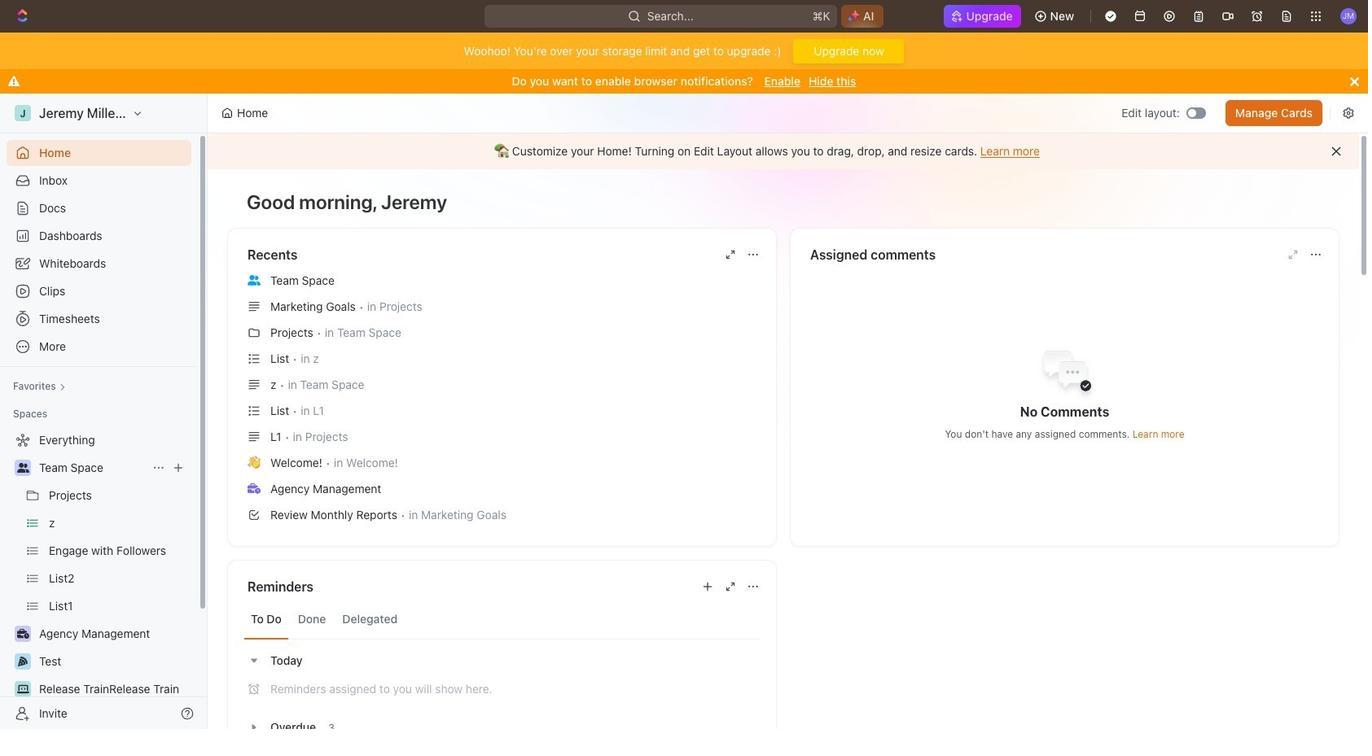 Task type: vqa. For each thing, say whether or not it's contained in the screenshot.
"LAPTOP CODE" 'icon'
yes



Task type: locate. For each thing, give the bounding box(es) containing it.
1 horizontal spatial user group image
[[248, 275, 261, 285]]

pizza slice image
[[18, 657, 28, 667]]

laptop code image
[[17, 685, 29, 695]]

1 vertical spatial user group image
[[17, 463, 29, 473]]

user group image
[[248, 275, 261, 285], [17, 463, 29, 473]]

0 vertical spatial user group image
[[248, 275, 261, 285]]

0 horizontal spatial user group image
[[17, 463, 29, 473]]

business time image
[[17, 629, 29, 639]]

user group image inside tree
[[17, 463, 29, 473]]

tab list
[[244, 600, 760, 640]]

business time image
[[248, 484, 261, 494]]

jeremy miller's workspace, , element
[[15, 105, 31, 121]]

alert
[[208, 134, 1359, 169]]

tree
[[7, 428, 191, 730]]



Task type: describe. For each thing, give the bounding box(es) containing it.
tree inside sidebar navigation
[[7, 428, 191, 730]]

sidebar navigation
[[0, 94, 211, 730]]



